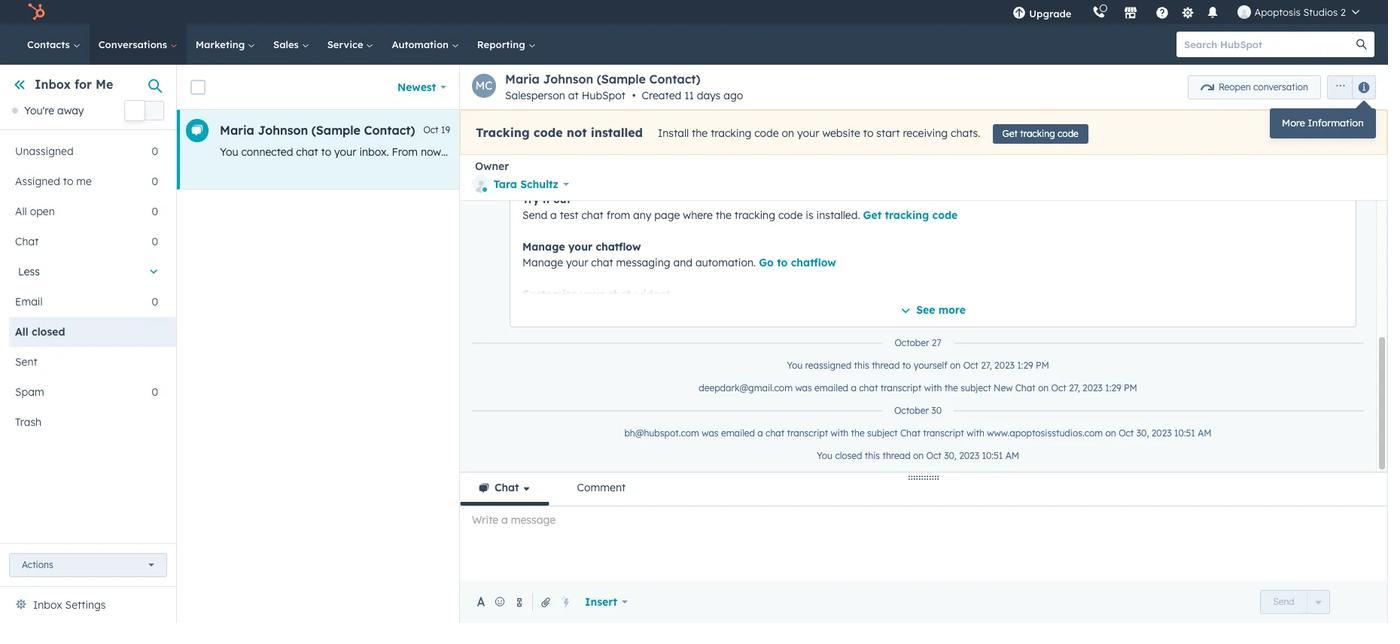 Task type: describe. For each thing, give the bounding box(es) containing it.
widget
[[635, 288, 671, 301]]

get tracking code button
[[993, 124, 1089, 144]]

reporting
[[477, 38, 528, 50]]

you reassigned this thread to yourself on oct 27, 2023 1:29 pm
[[787, 360, 1050, 371]]

all for all closed
[[15, 326, 28, 339]]

apoptosis studios 2 button
[[1230, 0, 1369, 24]]

hubspot
[[582, 89, 626, 102]]

marketing
[[196, 38, 248, 50]]

see more button
[[901, 301, 966, 321]]

test inside the 'try it out send a test chat from any page where the tracking code is installed. get tracking code'
[[560, 209, 579, 222]]

to left yourself
[[903, 360, 912, 371]]

search image
[[1357, 39, 1368, 50]]

tara schultz image
[[1239, 5, 1252, 19]]

you closed this thread on oct 30, 2023 10:51 am
[[817, 450, 1020, 462]]

to inside 🎉 from now on, any chats on your website will appear here. choose what you'd like to do next:
[[927, 161, 938, 175]]

about
[[697, 398, 726, 412]]

calling icon button
[[1087, 2, 1113, 22]]

this for closed
[[865, 450, 881, 462]]

settings
[[65, 599, 106, 612]]

johnson for maria johnson (sample contact) salesperson at hubspot • created 11 days ago
[[543, 72, 594, 87]]

me
[[96, 77, 113, 92]]

conversations
[[98, 38, 170, 50]]

get inside button
[[1003, 128, 1018, 139]]

(sample for maria johnson (sample contact)
[[312, 123, 361, 138]]

Search HubSpot search field
[[1177, 32, 1362, 57]]

was for deepdark@gmail.com
[[796, 383, 813, 394]]

code inside row
[[1156, 145, 1180, 159]]

it inside the 'try it out send a test chat from any page where the tracking code is installed. get tracking code'
[[543, 193, 550, 206]]

will inside 🎉 from now on, any chats on your website will appear here. choose what you'd like to do next:
[[726, 161, 742, 175]]

is inside live chat from maria johnson (sample contact) with context you connected chat to your inbox.
from now on, any chats on your website will appear here. choose what you&#x27;d like to do next:

try it out 
send a test chat from any page where the tracking code is ins row
[[1183, 145, 1191, 159]]

contact) for maria johnson (sample contact) salesperson at hubspot • created 11 days ago
[[650, 72, 701, 87]]

salesperson
[[505, 89, 566, 102]]

chat button
[[460, 473, 550, 506]]

on inside row
[[514, 145, 526, 159]]

search button
[[1350, 32, 1375, 57]]

out inside row
[[880, 145, 897, 159]]

with for chat
[[831, 428, 849, 439]]

trash button
[[9, 408, 158, 438]]

next: inside 🎉 from now on, any chats on your website will appear here. choose what you'd like to do next:
[[956, 161, 980, 175]]

this for reassigned
[[855, 360, 870, 371]]

new
[[994, 383, 1013, 394]]

apoptosis
[[1255, 6, 1301, 18]]

newest button
[[388, 72, 456, 102]]

chat inside button
[[495, 481, 519, 495]]

the inside the 'try it out send a test chat from any page where the tracking code is installed. get tracking code'
[[716, 209, 732, 222]]

you connected chat to your inbox. from now on, any chats on your website will appear here. choose what you'd like to do next:  try it out  send a test chat from any page where the tracking code is ins
[[220, 145, 1208, 159]]

on inside 🎉 from now on, any chats on your website will appear here. choose what you'd like to do next:
[[645, 161, 657, 175]]

assigned
[[15, 175, 60, 189]]

from inside the 'try it out send a test chat from any page where the tracking code is installed. get tracking code'
[[607, 209, 631, 222]]

reopen
[[1219, 81, 1252, 92]]

•
[[632, 89, 636, 102]]

chats inside 🎉 from now on, any chats on your website will appear here. choose what you'd like to do next:
[[614, 161, 642, 175]]

and
[[674, 256, 693, 270]]

1 vertical spatial 10:51
[[982, 450, 1003, 462]]

send button
[[1261, 591, 1308, 615]]

to down install the tracking code on your website to start receiving chats.
[[797, 145, 807, 159]]

you'd inside 🎉 from now on, any chats on your website will appear here. choose what you'd like to do next:
[[878, 161, 905, 175]]

1 vertical spatial chatflow
[[791, 256, 837, 270]]

see more
[[917, 304, 966, 317]]

here. inside row
[[653, 145, 677, 159]]

www.apoptosisstudios.com
[[988, 428, 1104, 439]]

maria for maria johnson (sample contact) salesperson at hubspot • created 11 days ago
[[505, 72, 540, 87]]

out inside the 'try it out send a test chat from any page where the tracking code is installed. get tracking code'
[[554, 193, 571, 206]]

tracking code not installed
[[476, 125, 643, 140]]

all closed
[[15, 326, 65, 339]]

trash
[[15, 416, 42, 430]]

emailed for bh@hubspot.com
[[722, 428, 755, 439]]

schultz
[[521, 178, 559, 191]]

transcript for new chat
[[881, 383, 922, 394]]

to inside the tracking code not installed alert
[[864, 127, 874, 140]]

0 for email
[[152, 296, 158, 309]]

created
[[642, 89, 682, 102]]

0 for assigned to me
[[152, 175, 158, 189]]

0 for spam
[[152, 386, 158, 399]]

any down get tracking code button
[[1010, 145, 1029, 159]]

0 vertical spatial 10:51
[[1175, 428, 1196, 439]]

newest
[[398, 80, 436, 94]]

bh@hubspot.com was emailed a chat transcript with the subject chat transcript with www.apoptosisstudios.com on oct 30, 2023 10:51 am
[[625, 428, 1212, 439]]

0 for unassigned
[[152, 145, 158, 158]]

0 vertical spatial chatflow
[[596, 240, 641, 254]]

upgrade
[[1030, 8, 1072, 20]]

0 horizontal spatial am
[[1006, 450, 1020, 462]]

service
[[327, 38, 366, 50]]

from inside live chat from maria johnson (sample contact) with context you connected chat to your inbox.
from now on, any chats on your website will appear here. choose what you&#x27;d like to do next:

try it out 
send a test chat from any page where the tracking code is ins row
[[392, 145, 418, 159]]

apoptosis studios 2
[[1255, 6, 1347, 18]]

for
[[75, 77, 92, 92]]

customize your chat widget
[[523, 288, 671, 301]]

1 horizontal spatial 1:29
[[1106, 383, 1122, 394]]

any inside the 'try it out send a test chat from any page where the tracking code is installed. get tracking code'
[[634, 209, 652, 222]]

sent button
[[9, 347, 158, 378]]

open
[[30, 205, 55, 219]]

reopen conversation button
[[1188, 75, 1322, 99]]

a inside the 'try it out send a test chat from any page where the tracking code is installed. get tracking code'
[[551, 209, 557, 222]]

email
[[15, 296, 43, 309]]

deepdark@gmail.com was emailed a chat transcript with the subject new chat on oct 27, 2023 1:29 pm
[[699, 383, 1138, 394]]

send inside "button"
[[1274, 597, 1295, 608]]

less
[[18, 265, 40, 279]]

a inside row
[[927, 145, 934, 159]]

on, inside 🎉 from now on, any chats on your website will appear here. choose what you'd like to do next:
[[575, 161, 590, 175]]

on right yourself
[[951, 360, 961, 371]]

2 manage from the top
[[523, 256, 563, 270]]

chats.
[[951, 127, 981, 140]]

deepdark@gmail.com
[[699, 383, 793, 394]]

is inside the 'try it out send a test chat from any page where the tracking code is installed. get tracking code'
[[806, 209, 814, 222]]

inbox for inbox settings
[[33, 599, 62, 612]]

from inside 🎉 from now on, any chats on your website will appear here. choose what you'd like to do next:
[[523, 161, 549, 175]]

all for all open
[[15, 205, 27, 219]]

you'd inside live chat from maria johnson (sample contact) with context you connected chat to your inbox.
from now on, any chats on your website will appear here. choose what you&#x27;d like to do next:

try it out 
send a test chat from any page where the tracking code is ins row
[[748, 145, 774, 159]]

tracking up go at the top right
[[735, 209, 776, 222]]

closed for you
[[836, 450, 863, 462]]

on right the new at bottom right
[[1039, 383, 1049, 394]]

ago
[[724, 89, 744, 102]]

all open
[[15, 205, 55, 219]]

a down reassigned at right
[[851, 383, 857, 394]]

like inside 🎉 from now on, any chats on your website will appear here. choose what you'd like to do next:
[[908, 161, 924, 175]]

help button
[[1150, 0, 1176, 24]]

chat inside the 'try it out send a test chat from any page where the tracking code is installed. get tracking code'
[[582, 209, 604, 222]]

or learn more about
[[622, 398, 729, 412]]

what inside row
[[720, 145, 745, 159]]

more inside 'button'
[[939, 304, 966, 317]]

11
[[685, 89, 694, 102]]

help image
[[1157, 7, 1170, 20]]

install the tracking code on your website to start receiving chats.
[[658, 127, 981, 140]]

tara
[[494, 178, 517, 191]]

0 horizontal spatial pm
[[1036, 360, 1050, 371]]

get tracking code link
[[864, 209, 958, 222]]

to down maria johnson (sample contact)
[[321, 145, 332, 159]]

inbox settings link
[[33, 597, 106, 615]]

automation.
[[696, 256, 756, 270]]

customize
[[523, 288, 577, 301]]

thread for on
[[883, 450, 911, 462]]

main content containing maria johnson (sample contact)
[[177, 0, 1389, 624]]

with for new
[[925, 383, 943, 394]]

or
[[625, 398, 638, 412]]

calling icon image
[[1093, 6, 1107, 20]]

where inside the 'try it out send a test chat from any page where the tracking code is installed. get tracking code'
[[683, 209, 713, 222]]

automation link
[[383, 24, 468, 65]]

maria johnson (sample contact)
[[220, 123, 415, 138]]

your inside the tracking code not installed alert
[[798, 127, 820, 140]]

0 vertical spatial 1:29
[[1018, 360, 1034, 371]]

group inside main content
[[1322, 75, 1377, 99]]

tracking code not installed alert
[[460, 110, 1388, 155]]

information
[[1309, 117, 1365, 129]]

days
[[697, 89, 721, 102]]

🎉
[[706, 145, 720, 159]]

settings link
[[1179, 4, 1198, 20]]

spam
[[15, 386, 44, 399]]

tracking right installed.
[[885, 209, 930, 222]]

0 vertical spatial 30,
[[1137, 428, 1150, 439]]

0 for chat
[[152, 235, 158, 249]]

27
[[932, 337, 942, 349]]

try inside row
[[853, 145, 868, 159]]

choose inside 🎉 from now on, any chats on your website will appear here. choose what you'd like to do next:
[[811, 161, 848, 175]]

live chat from maria johnson (sample contact) with context you connected chat to your inbox.
from now on, any chats on your website will appear here. choose what you&#x27;d like to do next:

try it out 
send a test chat from any page where the tracking code is ins row
[[177, 110, 1208, 190]]

all closed button
[[9, 317, 158, 347]]

on down bh@hubspot.com was emailed a chat transcript with the subject chat transcript with www.apoptosisstudios.com on oct 30, 2023 10:51 am
[[914, 450, 924, 462]]

your inside 🎉 from now on, any chats on your website will appear here. choose what you'd like to do next:
[[660, 161, 682, 175]]

not
[[567, 125, 587, 140]]

(sample for maria johnson (sample contact) salesperson at hubspot • created 11 days ago
[[597, 72, 646, 87]]

page inside row
[[1032, 145, 1057, 159]]

thread for to
[[872, 360, 900, 371]]

close image
[[1360, 129, 1369, 138]]

2
[[1341, 6, 1347, 18]]

will inside row
[[595, 145, 611, 159]]

2 horizontal spatial with
[[967, 428, 985, 439]]



Task type: locate. For each thing, give the bounding box(es) containing it.
do inside row
[[810, 145, 823, 159]]

with down reassigned at right
[[831, 428, 849, 439]]

october for october 30
[[895, 405, 929, 417]]

page down get tracking code button
[[1032, 145, 1057, 159]]

all left open
[[15, 205, 27, 219]]

try
[[853, 145, 868, 159], [523, 193, 540, 206]]

0 horizontal spatial choose
[[680, 145, 717, 159]]

reopen conversation
[[1219, 81, 1309, 92]]

it down "schultz"
[[543, 193, 550, 206]]

sent
[[15, 356, 37, 369]]

conversations link
[[89, 24, 187, 65]]

comment button
[[559, 473, 645, 506]]

4 0 from the top
[[152, 235, 158, 249]]

oct 19
[[424, 124, 450, 136]]

subject up you closed this thread on oct 30, 2023 10:51 am
[[868, 428, 898, 439]]

30
[[932, 405, 942, 417]]

0 vertical spatial inbox
[[35, 77, 71, 92]]

on up 🎉 from now on, any chats on your website will appear here. choose what you'd like to do next:
[[782, 127, 795, 140]]

will down you connected chat to your inbox. from now on, any chats on your website will appear here. choose what you'd like to do next:  try it out  send a test chat from any page where the tracking code is ins
[[726, 161, 742, 175]]

closed down bh@hubspot.com was emailed a chat transcript with the subject chat transcript with www.apoptosisstudios.com on oct 30, 2023 10:51 am
[[836, 450, 863, 462]]

johnson inside row
[[258, 123, 308, 138]]

on, down not
[[575, 161, 590, 175]]

(sample up inbox.
[[312, 123, 361, 138]]

1 vertical spatial was
[[702, 428, 719, 439]]

2 0 from the top
[[152, 175, 158, 189]]

27, right yourself
[[982, 360, 993, 371]]

do inside 🎉 from now on, any chats on your website will appear here. choose what you'd like to do next:
[[941, 161, 954, 175]]

sales
[[273, 38, 302, 50]]

contact) up created
[[650, 72, 701, 87]]

get right the chats.
[[1003, 128, 1018, 139]]

maria inside row
[[220, 123, 254, 138]]

on, inside row
[[444, 145, 459, 159]]

0 vertical spatial closed
[[32, 326, 65, 339]]

next: down install the tracking code on your website to start receiving chats.
[[826, 145, 850, 159]]

1 horizontal spatial 27,
[[1070, 383, 1081, 394]]

october up bh@hubspot.com was emailed a chat transcript with the subject chat transcript with www.apoptosisstudios.com on oct 30, 2023 10:51 am
[[895, 405, 929, 417]]

subject left the new at bottom right
[[961, 383, 992, 394]]

1 vertical spatial maria
[[220, 123, 254, 138]]

with up you closed this thread on oct 30, 2023 10:51 am
[[967, 428, 985, 439]]

service link
[[318, 24, 383, 65]]

maria up connected
[[220, 123, 254, 138]]

comment
[[577, 481, 626, 495]]

(sample inside row
[[312, 123, 361, 138]]

was
[[796, 383, 813, 394], [702, 428, 719, 439]]

0 vertical spatial manage
[[523, 240, 565, 254]]

next: inside row
[[826, 145, 850, 159]]

chatflow up the messaging
[[596, 240, 641, 254]]

chats down 'installed'
[[614, 161, 642, 175]]

like down install the tracking code on your website to start receiving chats.
[[777, 145, 794, 159]]

to
[[864, 127, 874, 140], [321, 145, 332, 159], [797, 145, 807, 159], [927, 161, 938, 175], [63, 175, 73, 189], [777, 256, 788, 270], [903, 360, 912, 371]]

johnson up connected
[[258, 123, 308, 138]]

emailed down reassigned at right
[[815, 383, 849, 394]]

0 horizontal spatial maria
[[220, 123, 254, 138]]

any up the messaging
[[634, 209, 652, 222]]

to right go at the top right
[[777, 256, 788, 270]]

1 horizontal spatial johnson
[[543, 72, 594, 87]]

website inside row
[[554, 145, 592, 159]]

0 vertical spatial on,
[[444, 145, 459, 159]]

0 horizontal spatial where
[[683, 209, 713, 222]]

actions button
[[9, 554, 167, 578]]

tracking up you connected chat to your inbox. from now on, any chats on your website will appear here. choose what you'd like to do next:  try it out  send a test chat from any page where the tracking code is ins
[[711, 127, 752, 140]]

send inside the 'try it out send a test chat from any page where the tracking code is installed. get tracking code'
[[523, 209, 548, 222]]

bh@hubspot.com
[[625, 428, 700, 439]]

closed
[[32, 326, 65, 339], [836, 450, 863, 462]]

1 horizontal spatial 30,
[[1137, 428, 1150, 439]]

0 horizontal spatial what
[[720, 145, 745, 159]]

1:29
[[1018, 360, 1034, 371], [1106, 383, 1122, 394]]

settings image
[[1182, 6, 1195, 20]]

your
[[798, 127, 820, 140], [334, 145, 357, 159], [529, 145, 552, 159], [660, 161, 682, 175], [569, 240, 593, 254], [566, 256, 589, 270], [581, 288, 605, 301]]

website down not
[[554, 145, 592, 159]]

do down the chats.
[[941, 161, 954, 175]]

any up owner
[[462, 145, 481, 159]]

manage your chatflow manage your chat messaging and automation. go to chatflow
[[523, 240, 837, 270]]

0 vertical spatial am
[[1198, 428, 1212, 439]]

the inside the tracking code not installed alert
[[692, 127, 708, 140]]

like inside row
[[777, 145, 794, 159]]

from down get tracking code button
[[984, 145, 1007, 159]]

to down receiving
[[927, 161, 938, 175]]

reporting link
[[468, 24, 545, 65]]

johnson for maria johnson (sample contact)
[[258, 123, 308, 138]]

from right inbox.
[[392, 145, 418, 159]]

0 horizontal spatial out
[[554, 193, 571, 206]]

🎉 from now on, any chats on your website will appear here. choose what you'd like to do next:
[[523, 145, 980, 175]]

with
[[925, 383, 943, 394], [831, 428, 849, 439], [967, 428, 985, 439]]

1 horizontal spatial emailed
[[815, 383, 849, 394]]

1 vertical spatial choose
[[811, 161, 848, 175]]

0 vertical spatial where
[[1060, 145, 1090, 159]]

october for october 27
[[895, 337, 930, 349]]

1 horizontal spatial where
[[1060, 145, 1090, 159]]

try inside the 'try it out send a test chat from any page where the tracking code is installed. get tracking code'
[[523, 193, 540, 206]]

1 horizontal spatial maria
[[505, 72, 540, 87]]

like
[[777, 145, 794, 159], [908, 161, 924, 175]]

here.
[[653, 145, 677, 159], [784, 161, 808, 175]]

appear inside row
[[614, 145, 650, 159]]

page
[[1032, 145, 1057, 159], [655, 209, 680, 222]]

hubspot image
[[27, 3, 45, 21]]

you'd
[[748, 145, 774, 159], [878, 161, 905, 175]]

contact) up inbox.
[[364, 123, 415, 138]]

this
[[855, 360, 870, 371], [865, 450, 881, 462]]

is left ins
[[1183, 145, 1191, 159]]

this right reassigned at right
[[855, 360, 870, 371]]

2 all from the top
[[15, 326, 28, 339]]

test down tara schultz popup button
[[560, 209, 579, 222]]

0 horizontal spatial transcript
[[788, 428, 829, 439]]

now up "schultz"
[[552, 161, 572, 175]]

emailed for deepdark@gmail.com
[[815, 383, 849, 394]]

send group
[[1261, 591, 1331, 615]]

1 vertical spatial page
[[655, 209, 680, 222]]

1 horizontal spatial 10:51
[[1175, 428, 1196, 439]]

inbox up you're away
[[35, 77, 71, 92]]

you
[[220, 145, 238, 159], [787, 360, 803, 371], [817, 450, 833, 462]]

menu
[[1003, 0, 1371, 24]]

me
[[76, 175, 92, 189]]

0 vertical spatial maria
[[505, 72, 540, 87]]

maria for maria johnson (sample contact)
[[220, 123, 254, 138]]

transcript down reassigned at right
[[788, 428, 829, 439]]

notifications button
[[1201, 0, 1227, 24]]

try down tara schultz
[[523, 193, 540, 206]]

it
[[871, 145, 877, 159], [543, 193, 550, 206]]

transcript down 30
[[924, 428, 965, 439]]

transcript down you reassigned this thread to yourself on oct 27, 2023 1:29 pm
[[881, 383, 922, 394]]

more right see
[[939, 304, 966, 317]]

1 horizontal spatial now
[[552, 161, 572, 175]]

website down '🎉'
[[685, 161, 723, 175]]

0 vertical spatial here.
[[653, 145, 677, 159]]

this down bh@hubspot.com was emailed a chat transcript with the subject chat transcript with www.apoptosisstudios.com on oct 30, 2023 10:51 am
[[865, 450, 881, 462]]

maria up salesperson
[[505, 72, 540, 87]]

now
[[421, 145, 441, 159], [552, 161, 572, 175]]

0 horizontal spatial next:
[[826, 145, 850, 159]]

page inside the 'try it out send a test chat from any page where the tracking code is installed. get tracking code'
[[655, 209, 680, 222]]

chats up owner
[[484, 145, 511, 159]]

choose down install the tracking code on your website to start receiving chats.
[[811, 161, 848, 175]]

manage
[[523, 240, 565, 254], [523, 256, 563, 270]]

6 0 from the top
[[152, 386, 158, 399]]

to left the "me" at the top of page
[[63, 175, 73, 189]]

it down the start
[[871, 145, 877, 159]]

ins
[[1194, 145, 1208, 159]]

try down install the tracking code on your website to start receiving chats.
[[853, 145, 868, 159]]

choose inside live chat from maria johnson (sample contact) with context you connected chat to your inbox.
from now on, any chats on your website will appear here. choose what you&#x27;d like to do next:

try it out 
send a test chat from any page where the tracking code is ins row
[[680, 145, 717, 159]]

marketing link
[[187, 24, 264, 65]]

1 vertical spatial more
[[668, 398, 694, 412]]

from inside row
[[984, 145, 1007, 159]]

chat inside manage your chatflow manage your chat messaging and automation. go to chatflow
[[592, 256, 614, 270]]

out down "schultz"
[[554, 193, 571, 206]]

was down about
[[702, 428, 719, 439]]

1 vertical spatial closed
[[836, 450, 863, 462]]

closed for all
[[32, 326, 65, 339]]

installed.
[[817, 209, 861, 222]]

0 horizontal spatial send
[[523, 209, 548, 222]]

you for you connected chat to your inbox. from now on, any chats on your website will appear here. choose what you'd like to do next:  try it out  send a test chat from any page where the tracking code is ins
[[220, 145, 238, 159]]

with down yourself
[[925, 383, 943, 394]]

1 horizontal spatial it
[[871, 145, 877, 159]]

0 vertical spatial all
[[15, 205, 27, 219]]

assigned to me
[[15, 175, 92, 189]]

what right '🎉'
[[720, 145, 745, 159]]

thread
[[872, 360, 900, 371], [883, 450, 911, 462]]

you'd right '🎉'
[[748, 145, 774, 159]]

1 vertical spatial this
[[865, 450, 881, 462]]

tracking
[[711, 127, 752, 140], [1021, 128, 1056, 139], [1112, 145, 1153, 159], [735, 209, 776, 222], [885, 209, 930, 222]]

0 vertical spatial website
[[823, 127, 861, 140]]

from
[[984, 145, 1007, 159], [607, 209, 631, 222]]

appear inside 🎉 from now on, any chats on your website will appear here. choose what you'd like to do next:
[[745, 161, 781, 175]]

the
[[692, 127, 708, 140], [1093, 145, 1109, 159], [716, 209, 732, 222], [945, 383, 959, 394], [852, 428, 865, 439]]

0 vertical spatial is
[[1183, 145, 1191, 159]]

learn
[[640, 398, 665, 412]]

install
[[658, 127, 689, 140]]

appear up the 'try it out send a test chat from any page where the tracking code is installed. get tracking code'
[[745, 161, 781, 175]]

on down tracking at the top
[[514, 145, 526, 159]]

like down receiving
[[908, 161, 924, 175]]

more information
[[1283, 117, 1365, 129]]

johnson up at
[[543, 72, 594, 87]]

chat
[[15, 235, 39, 249], [1016, 383, 1036, 394], [901, 428, 921, 439], [495, 481, 519, 495]]

0 horizontal spatial with
[[831, 428, 849, 439]]

0 vertical spatial thread
[[872, 360, 900, 371]]

receiving
[[903, 127, 948, 140]]

1 vertical spatial from
[[523, 161, 549, 175]]

here. down install
[[653, 145, 677, 159]]

tracking inside row
[[1112, 145, 1153, 159]]

1 horizontal spatial transcript
[[881, 383, 922, 394]]

2 horizontal spatial website
[[823, 127, 861, 140]]

0 vertical spatial appear
[[614, 145, 650, 159]]

where up manage your chatflow manage your chat messaging and automation. go to chatflow
[[683, 209, 713, 222]]

1 vertical spatial do
[[941, 161, 954, 175]]

now inside row
[[421, 145, 441, 159]]

conversation
[[1254, 81, 1309, 92]]

2 horizontal spatial you
[[817, 450, 833, 462]]

1 all from the top
[[15, 205, 27, 219]]

was for bh@hubspot.com
[[702, 428, 719, 439]]

0 vertical spatial get
[[1003, 128, 1018, 139]]

1 vertical spatial try
[[523, 193, 540, 206]]

reassigned
[[806, 360, 852, 371]]

actions
[[22, 560, 53, 571]]

emailed down about
[[722, 428, 755, 439]]

0 horizontal spatial here.
[[653, 145, 677, 159]]

send inside row
[[900, 145, 925, 159]]

marketplaces image
[[1125, 7, 1138, 20]]

1 vertical spatial here.
[[784, 161, 808, 175]]

any inside 🎉 from now on, any chats on your website will appear here. choose what you'd like to do next:
[[593, 161, 611, 175]]

subject for chat
[[868, 428, 898, 439]]

1 vertical spatial next:
[[956, 161, 980, 175]]

1 vertical spatial from
[[607, 209, 631, 222]]

0 horizontal spatial you
[[220, 145, 238, 159]]

from up the messaging
[[607, 209, 631, 222]]

thread down october 27
[[872, 360, 900, 371]]

where down get tracking code button
[[1060, 145, 1090, 159]]

get inside the 'try it out send a test chat from any page where the tracking code is installed. get tracking code'
[[864, 209, 882, 222]]

more
[[939, 304, 966, 317], [668, 398, 694, 412]]

to inside manage your chatflow manage your chat messaging and automation. go to chatflow
[[777, 256, 788, 270]]

1 horizontal spatial you'd
[[878, 161, 905, 175]]

connected
[[241, 145, 293, 159]]

1 vertical spatial on,
[[575, 161, 590, 175]]

all
[[15, 205, 27, 219], [15, 326, 28, 339]]

0 vertical spatial from
[[984, 145, 1007, 159]]

0 vertical spatial test
[[937, 145, 956, 159]]

1 manage from the top
[[523, 240, 565, 254]]

contact) for maria johnson (sample contact)
[[364, 123, 415, 138]]

messaging
[[617, 256, 671, 270]]

will down 'installed'
[[595, 145, 611, 159]]

oct inside live chat from maria johnson (sample contact) with context you connected chat to your inbox.
from now on, any chats on your website will appear here. choose what you&#x27;d like to do next:

try it out 
send a test chat from any page where the tracking code is ins row
[[424, 124, 439, 136]]

you inside live chat from maria johnson (sample contact) with context you connected chat to your inbox.
from now on, any chats on your website will appear here. choose what you&#x27;d like to do next:

try it out 
send a test chat from any page where the tracking code is ins row
[[220, 145, 238, 159]]

now down oct 19
[[421, 145, 441, 159]]

19
[[441, 124, 450, 136]]

all up sent
[[15, 326, 28, 339]]

0 vertical spatial choose
[[680, 145, 717, 159]]

chats inside live chat from maria johnson (sample contact) with context you connected chat to your inbox.
from now on, any chats on your website will appear here. choose what you&#x27;d like to do next:

try it out 
send a test chat from any page where the tracking code is ins row
[[484, 145, 511, 159]]

out down the start
[[880, 145, 897, 159]]

code inside button
[[1058, 128, 1079, 139]]

tracking left ins
[[1112, 145, 1153, 159]]

0 horizontal spatial try
[[523, 193, 540, 206]]

get right installed.
[[864, 209, 882, 222]]

0 vertical spatial chats
[[484, 145, 511, 159]]

choose
[[680, 145, 717, 159], [811, 161, 848, 175]]

group
[[1322, 75, 1377, 99]]

inbox left settings
[[33, 599, 62, 612]]

installed
[[591, 125, 643, 140]]

what up installed.
[[850, 161, 875, 175]]

thread down bh@hubspot.com was emailed a chat transcript with the subject chat transcript with www.apoptosisstudios.com on oct 30, 2023 10:51 am
[[883, 450, 911, 462]]

the inside live chat from maria johnson (sample contact) with context you connected chat to your inbox.
from now on, any chats on your website will appear here. choose what you&#x27;d like to do next:

try it out 
send a test chat from any page where the tracking code is ins row
[[1093, 145, 1109, 159]]

2 horizontal spatial transcript
[[924, 428, 965, 439]]

a
[[927, 145, 934, 159], [551, 209, 557, 222], [851, 383, 857, 394], [758, 428, 764, 439]]

1 horizontal spatial test
[[937, 145, 956, 159]]

3 0 from the top
[[152, 205, 158, 219]]

choose down install
[[680, 145, 717, 159]]

october 27
[[895, 337, 942, 349]]

now inside 🎉 from now on, any chats on your website will appear here. choose what you'd like to do next:
[[552, 161, 572, 175]]

upgrade image
[[1013, 7, 1027, 20]]

a down deepdark@gmail.com
[[758, 428, 764, 439]]

1 horizontal spatial pm
[[1125, 383, 1138, 394]]

it inside live chat from maria johnson (sample contact) with context you connected chat to your inbox.
from now on, any chats on your website will appear here. choose what you&#x27;d like to do next:

try it out 
send a test chat from any page where the tracking code is ins row
[[871, 145, 877, 159]]

1 0 from the top
[[152, 145, 158, 158]]

0 horizontal spatial website
[[554, 145, 592, 159]]

0 horizontal spatial 27,
[[982, 360, 993, 371]]

what
[[720, 145, 745, 159], [850, 161, 875, 175]]

1 vertical spatial you
[[787, 360, 803, 371]]

1 horizontal spatial what
[[850, 161, 875, 175]]

1 horizontal spatial appear
[[745, 161, 781, 175]]

inbox for inbox for me
[[35, 77, 71, 92]]

0 vertical spatial this
[[855, 360, 870, 371]]

1 horizontal spatial chatflow
[[791, 256, 837, 270]]

contact) inside 'maria johnson (sample contact) salesperson at hubspot • created 11 days ago'
[[650, 72, 701, 87]]

(sample inside 'maria johnson (sample contact) salesperson at hubspot • created 11 days ago'
[[597, 72, 646, 87]]

next: down the chats.
[[956, 161, 980, 175]]

0 vertical spatial from
[[392, 145, 418, 159]]

to left the start
[[864, 127, 874, 140]]

get
[[1003, 128, 1018, 139], [864, 209, 882, 222]]

main content
[[177, 0, 1389, 624]]

maria johnson (sample contact) salesperson at hubspot • created 11 days ago
[[505, 72, 744, 102]]

menu item
[[1083, 0, 1086, 24]]

any down 'installed'
[[593, 161, 611, 175]]

1 vertical spatial website
[[554, 145, 592, 159]]

1 vertical spatial 27,
[[1070, 383, 1081, 394]]

0 vertical spatial was
[[796, 383, 813, 394]]

0 vertical spatial you
[[220, 145, 238, 159]]

inbox for me
[[35, 77, 113, 92]]

test inside row
[[937, 145, 956, 159]]

1 vertical spatial where
[[683, 209, 713, 222]]

1 vertical spatial chats
[[614, 161, 642, 175]]

here. inside 🎉 from now on, any chats on your website will appear here. choose what you'd like to do next:
[[784, 161, 808, 175]]

0 for all open
[[152, 205, 158, 219]]

closed inside main content
[[836, 450, 863, 462]]

on inside the tracking code not installed alert
[[782, 127, 795, 140]]

you for you reassigned this thread to yourself on oct 27, 2023 1:29 pm
[[787, 360, 803, 371]]

where inside row
[[1060, 145, 1090, 159]]

was down reassigned at right
[[796, 383, 813, 394]]

0 horizontal spatial 30,
[[945, 450, 957, 462]]

1 vertical spatial contact)
[[364, 123, 415, 138]]

0 vertical spatial it
[[871, 145, 877, 159]]

tracking inside button
[[1021, 128, 1056, 139]]

start
[[877, 127, 900, 140]]

more
[[1283, 117, 1306, 129]]

appear down 'installed'
[[614, 145, 650, 159]]

here. down install the tracking code on your website to start receiving chats.
[[784, 161, 808, 175]]

from up "schultz"
[[523, 161, 549, 175]]

0 horizontal spatial do
[[810, 145, 823, 159]]

chatflow right go at the top right
[[791, 256, 837, 270]]

1 vertical spatial get
[[864, 209, 882, 222]]

chats
[[484, 145, 511, 159], [614, 161, 642, 175]]

5 0 from the top
[[152, 296, 158, 309]]

on right 'www.apoptosisstudios.com'
[[1106, 428, 1117, 439]]

insert
[[585, 596, 618, 609]]

0 vertical spatial 27,
[[982, 360, 993, 371]]

1 horizontal spatial was
[[796, 383, 813, 394]]

closed inside all closed button
[[32, 326, 65, 339]]

maria inside 'maria johnson (sample contact) salesperson at hubspot • created 11 days ago'
[[505, 72, 540, 87]]

tara schultz button
[[472, 173, 569, 196]]

yourself
[[914, 360, 948, 371]]

hubspot link
[[18, 3, 56, 21]]

contact) inside live chat from maria johnson (sample contact) with context you connected chat to your inbox.
from now on, any chats on your website will appear here. choose what you&#x27;d like to do next:

try it out 
send a test chat from any page where the tracking code is ins row
[[364, 123, 415, 138]]

(sample up •
[[597, 72, 646, 87]]

automation
[[392, 38, 452, 50]]

1 vertical spatial emailed
[[722, 428, 755, 439]]

0 vertical spatial like
[[777, 145, 794, 159]]

johnson inside 'maria johnson (sample contact) salesperson at hubspot • created 11 days ago'
[[543, 72, 594, 87]]

website inside the tracking code not installed alert
[[823, 127, 861, 140]]

0 horizontal spatial subject
[[868, 428, 898, 439]]

1 horizontal spatial you
[[787, 360, 803, 371]]

tracking
[[476, 125, 530, 140]]

0
[[152, 145, 158, 158], [152, 175, 158, 189], [152, 205, 158, 219], [152, 235, 158, 249], [152, 296, 158, 309], [152, 386, 158, 399]]

0 horizontal spatial like
[[777, 145, 794, 159]]

0 horizontal spatial emailed
[[722, 428, 755, 439]]

send
[[900, 145, 925, 159], [523, 209, 548, 222], [1274, 597, 1295, 608]]

1 horizontal spatial is
[[1183, 145, 1191, 159]]

0 vertical spatial do
[[810, 145, 823, 159]]

0 horizontal spatial page
[[655, 209, 680, 222]]

inbox.
[[360, 145, 389, 159]]

on down you connected chat to your inbox. from now on, any chats on your website will appear here. choose what you'd like to do next:  try it out  send a test chat from any page where the tracking code is ins
[[645, 161, 657, 175]]

0 vertical spatial what
[[720, 145, 745, 159]]

you're away image
[[12, 108, 18, 114]]

website
[[823, 127, 861, 140], [554, 145, 592, 159], [685, 161, 723, 175]]

subject for new
[[961, 383, 992, 394]]

tara schultz
[[494, 178, 559, 191]]

(sample
[[597, 72, 646, 87], [312, 123, 361, 138]]

website inside 🎉 from now on, any chats on your website will appear here. choose what you'd like to do next:
[[685, 161, 723, 175]]

27,
[[982, 360, 993, 371], [1070, 383, 1081, 394]]

october 30
[[895, 405, 942, 417]]

transcript for chat transcript with www.apoptosisstudios.com
[[788, 428, 829, 439]]

do
[[810, 145, 823, 159], [941, 161, 954, 175]]

you'd down the start
[[878, 161, 905, 175]]

all inside button
[[15, 326, 28, 339]]

0 vertical spatial contact)
[[650, 72, 701, 87]]

1 horizontal spatial on,
[[575, 161, 590, 175]]

1 horizontal spatial like
[[908, 161, 924, 175]]

on, down 19
[[444, 145, 459, 159]]

tracking right the chats.
[[1021, 128, 1056, 139]]

1 vertical spatial pm
[[1125, 383, 1138, 394]]

0 vertical spatial try
[[853, 145, 868, 159]]

unassigned
[[15, 145, 74, 158]]

what inside 🎉 from now on, any chats on your website will appear here. choose what you'd like to do next:
[[850, 161, 875, 175]]

1 horizontal spatial closed
[[836, 450, 863, 462]]

pm
[[1036, 360, 1050, 371], [1125, 383, 1138, 394]]

menu containing apoptosis studios 2
[[1003, 0, 1371, 24]]

is left installed.
[[806, 209, 814, 222]]

notifications image
[[1207, 7, 1221, 20]]

you for you closed this thread on oct 30, 2023 10:51 am
[[817, 450, 833, 462]]



Task type: vqa. For each thing, say whether or not it's contained in the screenshot.
Jacob Simon icon
no



